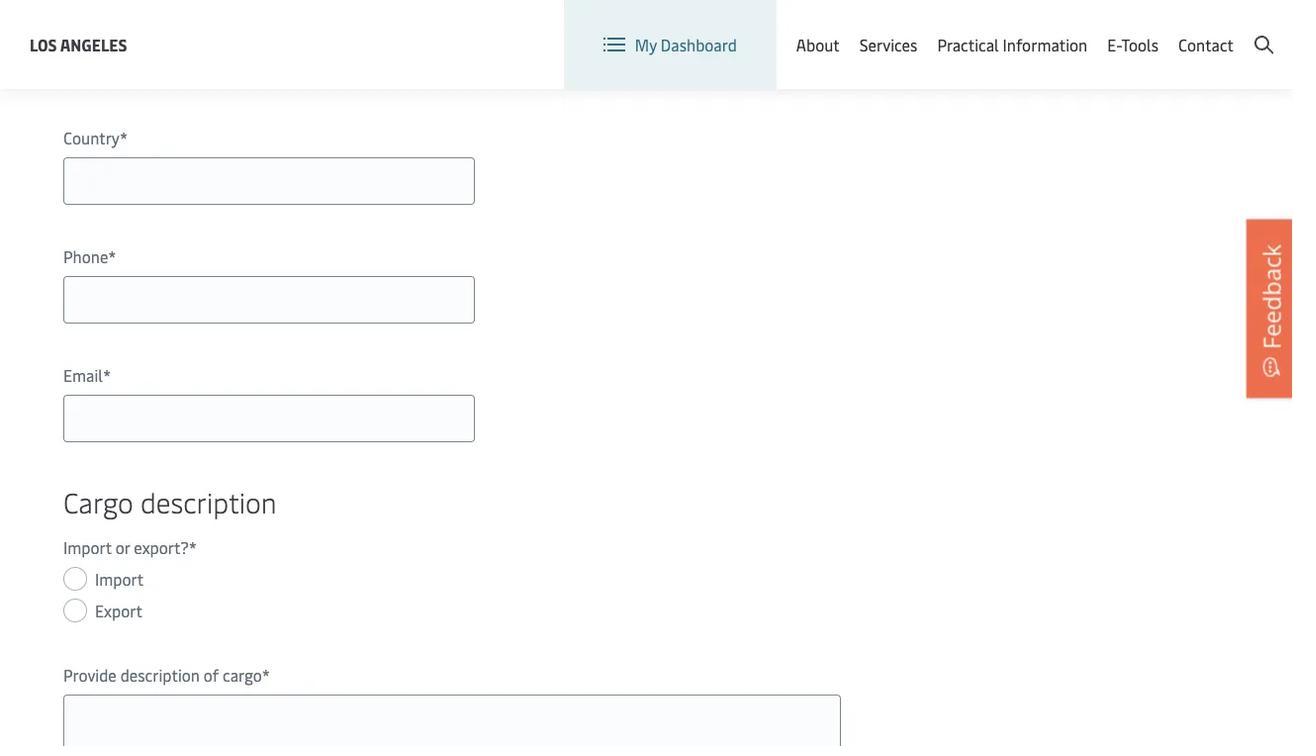 Task type: describe. For each thing, give the bounding box(es) containing it.
account
[[1216, 18, 1274, 40]]

los angeles
[[30, 34, 127, 55]]

los angeles link
[[30, 32, 127, 57]]

email
[[63, 365, 103, 386]]

Email email field
[[63, 395, 475, 442]]

global menu button
[[904, 0, 1058, 59]]

switch location
[[772, 18, 884, 40]]

e-
[[1108, 34, 1122, 55]]

switch
[[772, 18, 819, 40]]

import or export?
[[63, 537, 189, 558]]

location
[[823, 18, 884, 40]]

login
[[1114, 18, 1153, 40]]

zip code/postal code
[[63, 8, 213, 30]]

e-tools button
[[1108, 0, 1159, 89]]

export?
[[134, 537, 189, 558]]

my dashboard button
[[604, 0, 737, 89]]

phone
[[63, 246, 108, 267]]

dashboard
[[661, 34, 737, 55]]

los
[[30, 34, 57, 55]]

contact button
[[1179, 0, 1234, 89]]

import for import or export?
[[63, 537, 112, 558]]

about button
[[797, 0, 840, 89]]

practical information button
[[938, 0, 1088, 89]]

cargo
[[63, 483, 133, 520]]

Country text field
[[63, 157, 475, 205]]

of
[[204, 665, 219, 686]]

my
[[635, 34, 657, 55]]

feedback button
[[1247, 220, 1294, 398]]

about
[[797, 34, 840, 55]]

country
[[63, 127, 120, 148]]

global
[[948, 19, 993, 40]]

provide description of cargo
[[63, 665, 262, 686]]



Task type: vqa. For each thing, say whether or not it's contained in the screenshot.
My Dashboard
yes



Task type: locate. For each thing, give the bounding box(es) containing it.
login / create account link
[[1077, 0, 1274, 58]]

create
[[1166, 18, 1212, 40]]

1 vertical spatial import
[[95, 569, 144, 590]]

practical
[[938, 34, 999, 55]]

zip
[[63, 8, 85, 30]]

description for provide
[[120, 665, 200, 686]]

description
[[140, 483, 277, 520], [120, 665, 200, 686]]

menu
[[997, 19, 1038, 40]]

Zip code/Postal code text field
[[63, 39, 475, 86]]

None radio
[[63, 599, 87, 623]]

/
[[1156, 18, 1163, 40]]

description left of
[[120, 665, 200, 686]]

1 vertical spatial description
[[120, 665, 200, 686]]

description for cargo
[[140, 483, 277, 520]]

code/postal
[[89, 8, 175, 30]]

angeles
[[60, 34, 127, 55]]

login / create account
[[1114, 18, 1274, 40]]

switch location button
[[741, 18, 884, 40]]

description up export?
[[140, 483, 277, 520]]

None radio
[[63, 567, 87, 591]]

cargo description
[[63, 483, 277, 520]]

import up 'export'
[[95, 569, 144, 590]]

0 vertical spatial import
[[63, 537, 112, 558]]

import left or
[[63, 537, 112, 558]]

my dashboard
[[635, 34, 737, 55]]

information
[[1003, 34, 1088, 55]]

feedback
[[1256, 244, 1288, 349]]

services
[[860, 34, 918, 55]]

e-tools
[[1108, 34, 1159, 55]]

Phone telephone field
[[63, 276, 475, 324]]

code
[[179, 8, 213, 30]]

services button
[[860, 0, 918, 89]]

import
[[63, 537, 112, 558], [95, 569, 144, 590]]

contact
[[1179, 34, 1234, 55]]

cargo
[[223, 665, 262, 686]]

practical information
[[938, 34, 1088, 55]]

0 vertical spatial description
[[140, 483, 277, 520]]

tools
[[1122, 34, 1159, 55]]

provide
[[63, 665, 117, 686]]

or
[[116, 537, 130, 558]]

import for import
[[95, 569, 144, 590]]

global menu
[[948, 19, 1038, 40]]

export
[[95, 600, 142, 622]]



